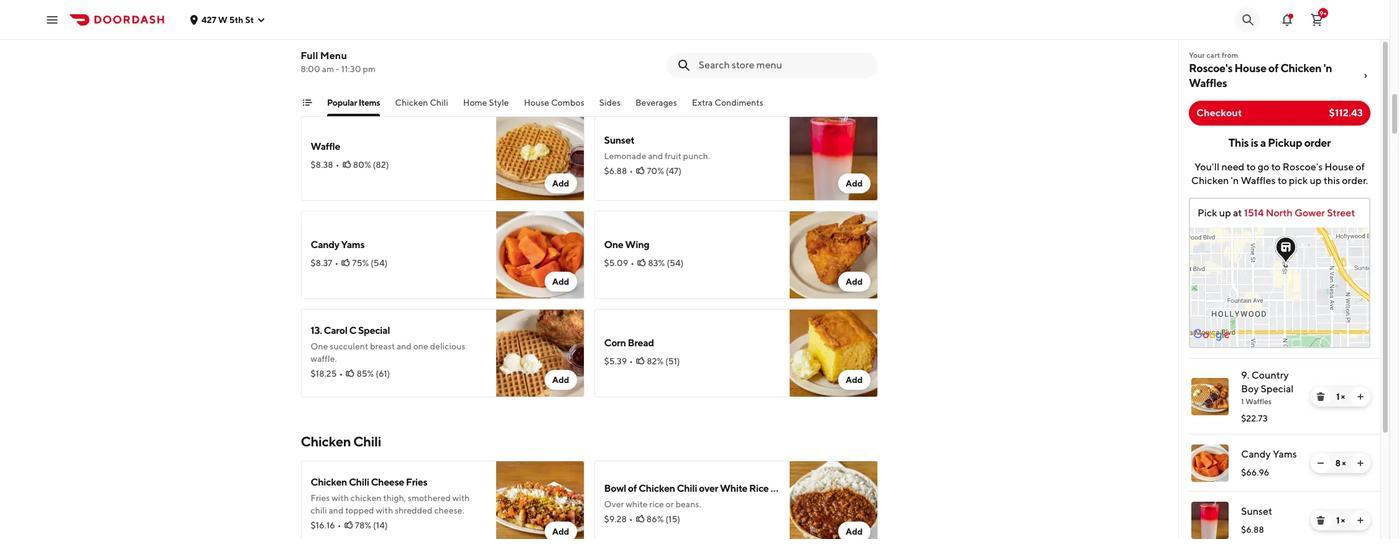 Task type: locate. For each thing, give the bounding box(es) containing it.
and inside chicken chili cheese fries fries with chicken thigh, smothered with chili and topped with shredded cheese.
[[329, 506, 344, 516]]

bread up 82%
[[628, 337, 654, 349]]

1 vertical spatial house
[[524, 98, 549, 108]]

list containing 9. country boy special
[[1179, 358, 1381, 539]]

× down 8 × at right bottom
[[1342, 516, 1346, 526]]

2 horizontal spatial house
[[1325, 161, 1354, 173]]

0 vertical spatial house
[[1235, 62, 1267, 75]]

three wings and a choice of two waffles or potato salad or french fries
[[311, 40, 475, 63]]

1 down boy
[[1242, 397, 1245, 406]]

0 vertical spatial fries
[[406, 477, 428, 488]]

0 horizontal spatial special
[[358, 325, 390, 337]]

chicken inside the you'll need to go to roscoe's house of chicken 'n waffles to pick up this order.
[[1192, 175, 1229, 187]]

chili inside chicken chili cheese fries fries with chicken thigh, smothered with chili and topped with shredded cheese.
[[349, 477, 369, 488]]

$22.73 inside list
[[1242, 414, 1268, 424]]

& right mac
[[640, 30, 646, 42]]

• right $5.39
[[630, 356, 633, 366]]

1 vertical spatial corn
[[604, 337, 626, 349]]

1 vertical spatial 1 ×
[[1337, 516, 1346, 526]]

$5.09 •
[[604, 258, 635, 268]]

gower
[[1295, 207, 1326, 219]]

1 vertical spatial $22.73
[[1242, 414, 1268, 424]]

chicken chili
[[395, 98, 448, 108], [301, 434, 381, 450]]

• right the $8.37
[[335, 258, 339, 268]]

•
[[340, 68, 343, 78], [336, 160, 339, 170], [630, 166, 633, 176], [335, 258, 339, 268], [631, 258, 635, 268], [630, 356, 633, 366], [339, 369, 343, 379], [629, 514, 633, 524], [338, 521, 341, 531]]

house inside button
[[524, 98, 549, 108]]

up left the this
[[1310, 175, 1322, 187]]

sunset down the $66.96
[[1242, 506, 1273, 518]]

1
[[1337, 392, 1340, 402], [1242, 397, 1245, 406], [1337, 516, 1340, 526]]

0 vertical spatial special
[[358, 325, 390, 337]]

add for waffle
[[552, 179, 570, 188]]

popular items
[[327, 98, 380, 108]]

1 horizontal spatial $22.73
[[1242, 414, 1268, 424]]

and up '70%'
[[648, 151, 663, 161]]

0 horizontal spatial sunset image
[[790, 113, 878, 201]]

1 horizontal spatial a
[[1261, 136, 1266, 149]]

0 vertical spatial candy yams
[[311, 239, 365, 251]]

one
[[604, 239, 624, 251], [311, 342, 328, 351]]

choice down the cheese,
[[653, 47, 679, 57]]

combos
[[551, 98, 584, 108]]

0 horizontal spatial yams
[[341, 239, 365, 251]]

0 vertical spatial add one to cart image
[[1356, 458, 1366, 468]]

fries
[[401, 53, 417, 63]]

1 horizontal spatial yams
[[1273, 449, 1297, 460]]

1 horizontal spatial sunset
[[1242, 506, 1273, 518]]

pick up at 1514 north gower street
[[1198, 207, 1356, 219]]

remove item from cart image
[[1316, 392, 1326, 402], [1316, 516, 1326, 526]]

mac
[[619, 30, 638, 42]]

chicken chili down fries
[[395, 98, 448, 108]]

1 left add one to cart icon
[[1337, 392, 1340, 402]]

and right wings
[[360, 40, 375, 50]]

up left at on the top of the page
[[1220, 207, 1232, 219]]

$22.73 •
[[311, 68, 343, 78]]

or
[[467, 40, 475, 50], [361, 53, 369, 63], [771, 483, 780, 495], [666, 500, 674, 509]]

popular
[[327, 98, 357, 108]]

• right $9.28
[[629, 514, 633, 524]]

roscoe's up pick at the right of the page
[[1283, 161, 1323, 173]]

with up cheese.
[[453, 493, 470, 503]]

0 horizontal spatial corn
[[604, 337, 626, 349]]

• for $16.16 •
[[338, 521, 341, 531]]

1 horizontal spatial $6.88
[[1242, 525, 1265, 535]]

0 horizontal spatial choice
[[383, 40, 409, 50]]

$6.88 •
[[604, 166, 633, 176]]

carol
[[324, 325, 348, 337]]

• for $9.28 •
[[629, 514, 633, 524]]

waffles down cart
[[1189, 77, 1228, 90]]

candy inside list
[[1242, 449, 1271, 460]]

9.
[[1242, 370, 1250, 381]]

0 vertical spatial a
[[376, 40, 381, 50]]

1 vertical spatial special
[[1261, 383, 1294, 395]]

one up $5.09 in the top left of the page
[[604, 239, 624, 251]]

0 vertical spatial candy yams image
[[496, 211, 584, 299]]

0 horizontal spatial fries
[[311, 493, 330, 503]]

succulent
[[330, 342, 368, 351]]

map region
[[1123, 188, 1400, 347]]

1 vertical spatial 9. country boy special image
[[1192, 378, 1229, 416]]

0 vertical spatial sunset
[[604, 134, 635, 146]]

is
[[1251, 136, 1259, 149]]

$22.73 down boy
[[1242, 414, 1268, 424]]

× for sunset
[[1342, 516, 1346, 526]]

1 horizontal spatial bread
[[751, 30, 777, 42]]

0 vertical spatial bread
[[751, 30, 777, 42]]

(47)
[[666, 166, 682, 176]]

2 vertical spatial house
[[1325, 161, 1354, 173]]

add button for sunset
[[839, 174, 871, 193]]

• down lemonade
[[630, 166, 633, 176]]

candy yams up the $66.96
[[1242, 449, 1297, 460]]

1 × down 8 × at right bottom
[[1337, 516, 1346, 526]]

notification bell image
[[1280, 12, 1295, 27]]

waffles for 9.
[[1246, 397, 1272, 406]]

× left add one to cart icon
[[1342, 392, 1346, 402]]

70%
[[647, 166, 664, 176]]

1 for 9. country boy special
[[1337, 392, 1340, 402]]

83% (54)
[[648, 258, 684, 268]]

0 vertical spatial sunset image
[[790, 113, 878, 201]]

• right '$18.25'
[[339, 369, 343, 379]]

roscoe's down cart
[[1189, 62, 1233, 75]]

beverages button
[[635, 96, 677, 116]]

remove item from cart image left add one to cart icon
[[1316, 392, 1326, 402]]

street
[[1328, 207, 1356, 219]]

1 vertical spatial add one to cart image
[[1356, 516, 1366, 526]]

1 horizontal spatial candy
[[1242, 449, 1271, 460]]

pick
[[1289, 175, 1308, 187]]

1514 north gower street link
[[1243, 207, 1356, 219]]

0 horizontal spatial $22.73
[[311, 68, 337, 78]]

& right greens
[[719, 30, 725, 42]]

1 horizontal spatial choice
[[653, 47, 679, 57]]

special up breast
[[358, 325, 390, 337]]

list
[[1179, 358, 1381, 539]]

9. country boy special image
[[496, 14, 584, 103], [1192, 378, 1229, 416]]

0 horizontal spatial candy yams image
[[496, 211, 584, 299]]

$22.73 down potato
[[311, 68, 337, 78]]

candy yams image
[[496, 211, 584, 299], [1192, 445, 1229, 482]]

2 1 × from the top
[[1337, 516, 1346, 526]]

0 vertical spatial 'n
[[1324, 62, 1333, 75]]

1 vertical spatial sunset image
[[1192, 502, 1229, 539]]

0 horizontal spatial a
[[376, 40, 381, 50]]

× for candy yams
[[1342, 458, 1347, 468]]

1 1 × from the top
[[1337, 392, 1346, 402]]

sunset inside sunset lemonade and fruit punch.
[[604, 134, 635, 146]]

0 vertical spatial ×
[[1342, 392, 1346, 402]]

chicken inside chicken chili cheese fries fries with chicken thigh, smothered with chili and topped with shredded cheese.
[[311, 477, 347, 488]]

0 vertical spatial up
[[1310, 175, 1322, 187]]

up inside the you'll need to go to roscoe's house of chicken 'n waffles to pick up this order.
[[1310, 175, 1322, 187]]

a up french
[[376, 40, 381, 50]]

special down the country
[[1261, 383, 1294, 395]]

1 horizontal spatial special
[[1261, 383, 1294, 395]]

add button for candy yams
[[545, 272, 577, 292]]

$16.16
[[311, 521, 335, 531]]

and left one at the bottom
[[397, 342, 412, 351]]

powered by google image
[[1194, 329, 1230, 342]]

1 horizontal spatial chicken chili
[[395, 98, 448, 108]]

beans
[[782, 483, 809, 495]]

of inside the three wings and a choice of two waffles or potato salad or french fries
[[411, 40, 419, 50]]

13. carol c special one succulent breast and one delicious waffle.
[[311, 325, 465, 364]]

one up waffle.
[[311, 342, 328, 351]]

'n
[[1324, 62, 1333, 75], [1231, 175, 1239, 187]]

add for chicken chili cheese fries
[[552, 527, 570, 537]]

0 horizontal spatial 'n
[[1231, 175, 1239, 187]]

yams up 75%
[[341, 239, 365, 251]]

0 vertical spatial corn
[[727, 30, 749, 42]]

waffles
[[437, 40, 465, 50]]

2 vertical spatial ×
[[1342, 516, 1346, 526]]

sunset for sunset
[[1242, 506, 1273, 518]]

(54) for yams
[[371, 258, 388, 268]]

remove item from cart image for 9. country boy special
[[1316, 392, 1326, 402]]

white
[[720, 483, 748, 495]]

corn
[[727, 30, 749, 42], [604, 337, 626, 349]]

• right -
[[340, 68, 343, 78]]

$6.88 down the $66.96
[[1242, 525, 1265, 535]]

extra
[[692, 98, 713, 108]]

• for $5.09 •
[[631, 258, 635, 268]]

• right $8.38
[[336, 160, 339, 170]]

2 remove item from cart image from the top
[[1316, 516, 1326, 526]]

yams inside list
[[1273, 449, 1297, 460]]

(14)
[[373, 521, 388, 531]]

1 horizontal spatial 'n
[[1324, 62, 1333, 75]]

0 horizontal spatial bread
[[628, 337, 654, 349]]

cheese
[[371, 477, 404, 488]]

1 horizontal spatial up
[[1310, 175, 1322, 187]]

bread left combo
[[751, 30, 777, 42]]

$6.88 for $6.88 •
[[604, 166, 627, 176]]

special for 13. carol c special
[[358, 325, 390, 337]]

roscoe's
[[1189, 62, 1233, 75], [1283, 161, 1323, 173]]

1 vertical spatial candy
[[1242, 449, 1271, 460]]

with up (14)
[[376, 506, 393, 516]]

up
[[1310, 175, 1322, 187], [1220, 207, 1232, 219]]

add button for chicken chili cheese fries
[[545, 522, 577, 539]]

1 vertical spatial sunset
[[1242, 506, 1273, 518]]

one
[[413, 342, 428, 351]]

0 vertical spatial 1 ×
[[1337, 392, 1346, 402]]

1 vertical spatial fries
[[311, 493, 330, 503]]

style
[[489, 98, 509, 108]]

one inside 13. carol c special one succulent breast and one delicious waffle.
[[311, 342, 328, 351]]

potato
[[311, 53, 337, 63]]

1 vertical spatial chicken chili
[[301, 434, 381, 450]]

fries up the chili
[[311, 493, 330, 503]]

chicken chili cheese fries image
[[496, 461, 584, 539]]

add button for bowl of chicken chili over white rice or beans
[[839, 522, 871, 539]]

75%
[[352, 258, 369, 268]]

1 horizontal spatial &
[[719, 30, 725, 42]]

$6.88
[[604, 166, 627, 176], [1242, 525, 1265, 535]]

house up the this
[[1325, 161, 1354, 173]]

chicken inside button
[[395, 98, 428, 108]]

1 vertical spatial candy yams image
[[1192, 445, 1229, 482]]

sunset image
[[790, 113, 878, 201], [1192, 502, 1229, 539]]

waffles inside roscoe's house of chicken 'n waffles
[[1189, 77, 1228, 90]]

menu
[[320, 50, 347, 62]]

bread
[[751, 30, 777, 42], [628, 337, 654, 349]]

1 vertical spatial one
[[311, 342, 328, 351]]

13. carol c special image
[[496, 309, 584, 398]]

one wing image
[[790, 211, 878, 299]]

beverages
[[635, 98, 677, 108]]

• right '$16.16' at the bottom left
[[338, 521, 341, 531]]

0 vertical spatial roscoe's
[[1189, 62, 1233, 75]]

1 inside 9. country boy special 1 waffles
[[1242, 397, 1245, 406]]

house left combos
[[524, 98, 549, 108]]

wings
[[335, 40, 358, 50]]

choice
[[383, 40, 409, 50], [653, 47, 679, 57]]

0 horizontal spatial up
[[1220, 207, 1232, 219]]

house
[[1235, 62, 1267, 75], [524, 98, 549, 108], [1325, 161, 1354, 173]]

× right 8 at the bottom
[[1342, 458, 1347, 468]]

0 vertical spatial $22.73
[[311, 68, 337, 78]]

1 add one to cart image from the top
[[1356, 458, 1366, 468]]

house combos button
[[524, 96, 584, 116]]

add
[[552, 179, 570, 188], [846, 179, 863, 188], [552, 277, 570, 287], [846, 277, 863, 287], [552, 375, 570, 385], [846, 375, 863, 385], [552, 527, 570, 537], [846, 527, 863, 537]]

with down mac
[[634, 47, 651, 57]]

1 vertical spatial $6.88
[[1242, 525, 1265, 535]]

0 horizontal spatial 9. country boy special image
[[496, 14, 584, 103]]

0 horizontal spatial (54)
[[371, 258, 388, 268]]

of
[[411, 40, 419, 50], [681, 47, 689, 57], [1269, 62, 1279, 75], [1356, 161, 1365, 173], [628, 483, 637, 495]]

corn up $5.39
[[604, 337, 626, 349]]

choice inside the 22. mac & cheese, greens & corn bread combo comes with choice of chicken. 79% (101)
[[653, 47, 679, 57]]

1 vertical spatial waffles
[[1241, 175, 1276, 187]]

0 horizontal spatial roscoe's
[[1189, 62, 1233, 75]]

add one to cart image
[[1356, 458, 1366, 468], [1356, 516, 1366, 526]]

1 & from the left
[[640, 30, 646, 42]]

extra condiments button
[[692, 96, 763, 116]]

home
[[463, 98, 487, 108]]

sunset up lemonade
[[604, 134, 635, 146]]

0 vertical spatial remove item from cart image
[[1316, 392, 1326, 402]]

remove item from cart image for sunset
[[1316, 516, 1326, 526]]

open menu image
[[45, 12, 60, 27]]

8:00
[[301, 64, 320, 74]]

and right the chili
[[329, 506, 344, 516]]

1 vertical spatial 'n
[[1231, 175, 1239, 187]]

chili
[[311, 506, 327, 516]]

8 ×
[[1336, 458, 1347, 468]]

0 horizontal spatial $6.88
[[604, 166, 627, 176]]

sunset inside list
[[1242, 506, 1273, 518]]

(54) right 75%
[[371, 258, 388, 268]]

chili up beans.
[[677, 483, 697, 495]]

add button
[[545, 174, 577, 193], [839, 174, 871, 193], [545, 272, 577, 292], [839, 272, 871, 292], [545, 370, 577, 390], [839, 370, 871, 390], [545, 522, 577, 539], [839, 522, 871, 539]]

85% (61)
[[357, 369, 390, 379]]

show menu categories image
[[302, 98, 312, 108]]

2 vertical spatial waffles
[[1246, 397, 1272, 406]]

at
[[1234, 207, 1243, 219]]

-
[[336, 64, 340, 74]]

from
[[1222, 50, 1239, 60]]

1 down 8 at the bottom
[[1337, 516, 1340, 526]]

sunset
[[604, 134, 635, 146], [1242, 506, 1273, 518]]

1 horizontal spatial candy yams image
[[1192, 445, 1229, 482]]

pick
[[1198, 207, 1218, 219]]

0 horizontal spatial house
[[524, 98, 549, 108]]

1 horizontal spatial roscoe's
[[1283, 161, 1323, 173]]

you'll
[[1195, 161, 1220, 173]]

c
[[349, 325, 357, 337]]

'n down the need
[[1231, 175, 1239, 187]]

rice
[[650, 500, 664, 509]]

special inside 9. country boy special 1 waffles
[[1261, 383, 1294, 395]]

(61)
[[376, 369, 390, 379]]

fries up smothered
[[406, 477, 428, 488]]

$5.39 •
[[604, 356, 633, 366]]

(54) right 83% at top left
[[667, 258, 684, 268]]

1 horizontal spatial corn
[[727, 30, 749, 42]]

0 vertical spatial waffles
[[1189, 77, 1228, 90]]

'n up $112.43
[[1324, 62, 1333, 75]]

remove item from cart image down remove one from cart image
[[1316, 516, 1326, 526]]

corn right greens
[[727, 30, 749, 42]]

a right is
[[1261, 136, 1266, 149]]

0 vertical spatial one
[[604, 239, 624, 251]]

chili left home
[[430, 98, 448, 108]]

1 horizontal spatial candy yams
[[1242, 449, 1297, 460]]

$6.88 down lemonade
[[604, 166, 627, 176]]

427 w 5th st button
[[189, 15, 267, 25]]

1 vertical spatial yams
[[1273, 449, 1297, 460]]

choice inside the three wings and a choice of two waffles or potato salad or french fries
[[383, 40, 409, 50]]

house inside roscoe's house of chicken 'n waffles
[[1235, 62, 1267, 75]]

$5.09
[[604, 258, 628, 268]]

0 vertical spatial yams
[[341, 239, 365, 251]]

roscoe's inside roscoe's house of chicken 'n waffles
[[1189, 62, 1233, 75]]

$66.96
[[1242, 468, 1270, 478]]

0 horizontal spatial &
[[640, 30, 646, 42]]

bowl of chicken chili over white rice or beans image
[[790, 461, 878, 539]]

punch.
[[683, 151, 710, 161]]

1 (54) from the left
[[371, 258, 388, 268]]

waffles inside 9. country boy special 1 waffles
[[1246, 397, 1272, 406]]

1 vertical spatial candy yams
[[1242, 449, 1297, 460]]

2 add one to cart image from the top
[[1356, 516, 1366, 526]]

house down from
[[1235, 62, 1267, 75]]

1 vertical spatial remove item from cart image
[[1316, 516, 1326, 526]]

and inside sunset lemonade and fruit punch.
[[648, 151, 663, 161]]

waffles down go
[[1241, 175, 1276, 187]]

candy up the $66.96
[[1242, 449, 1271, 460]]

yams left remove one from cart image
[[1273, 449, 1297, 460]]

chicken chili up chicken
[[301, 434, 381, 450]]

0 horizontal spatial sunset
[[604, 134, 635, 146]]

'n inside the you'll need to go to roscoe's house of chicken 'n waffles to pick up this order.
[[1231, 175, 1239, 187]]

• right $5.09 in the top left of the page
[[631, 258, 635, 268]]

to left pick at the right of the page
[[1278, 175, 1288, 187]]

special inside 13. carol c special one succulent breast and one delicious waffle.
[[358, 325, 390, 337]]

1 horizontal spatial house
[[1235, 62, 1267, 75]]

(82)
[[373, 160, 389, 170]]

13.
[[311, 325, 322, 337]]

items
[[358, 98, 380, 108]]

0 vertical spatial $6.88
[[604, 166, 627, 176]]

0 horizontal spatial one
[[311, 342, 328, 351]]

add button for 13. carol c special
[[545, 370, 577, 390]]

with inside the 22. mac & cheese, greens & corn bread combo comes with choice of chicken. 79% (101)
[[634, 47, 651, 57]]

1 vertical spatial roscoe's
[[1283, 161, 1323, 173]]

1 horizontal spatial (54)
[[667, 258, 684, 268]]

1 vertical spatial up
[[1220, 207, 1232, 219]]

1 vertical spatial ×
[[1342, 458, 1347, 468]]

(96)
[[375, 68, 391, 78]]

candy up the $8.37 •
[[311, 239, 339, 251]]

chicken inside bowl of chicken chili over white rice or beans over white rice or beans.
[[639, 483, 675, 495]]

$6.88 inside list
[[1242, 525, 1265, 535]]

roscoe's inside the you'll need to go to roscoe's house of chicken 'n waffles to pick up this order.
[[1283, 161, 1323, 173]]

waffles down boy
[[1246, 397, 1272, 406]]

0 horizontal spatial candy
[[311, 239, 339, 251]]

2 (54) from the left
[[667, 258, 684, 268]]

chili up chicken
[[349, 477, 369, 488]]

one wing
[[604, 239, 650, 251]]

(51)
[[666, 356, 680, 366]]

1 horizontal spatial 9. country boy special image
[[1192, 378, 1229, 416]]

yams
[[341, 239, 365, 251], [1273, 449, 1297, 460]]

0 horizontal spatial candy yams
[[311, 239, 365, 251]]

candy yams up the $8.37 •
[[311, 239, 365, 251]]

choice up french
[[383, 40, 409, 50]]

1 remove item from cart image from the top
[[1316, 392, 1326, 402]]

1 × left add one to cart icon
[[1337, 392, 1346, 402]]

$22.73 for $22.73
[[1242, 414, 1268, 424]]

add for corn bread
[[846, 375, 863, 385]]

chili up cheese
[[353, 434, 381, 450]]



Task type: vqa. For each thing, say whether or not it's contained in the screenshot.
left Factory
no



Task type: describe. For each thing, give the bounding box(es) containing it.
76%
[[357, 68, 373, 78]]

• for $8.37 •
[[335, 258, 339, 268]]

over
[[604, 500, 624, 509]]

1 × for sunset
[[1337, 516, 1346, 526]]

of inside bowl of chicken chili over white rice or beans over white rice or beans.
[[628, 483, 637, 495]]

1 horizontal spatial one
[[604, 239, 624, 251]]

three
[[311, 40, 334, 50]]

9+
[[1320, 9, 1327, 16]]

add for candy yams
[[552, 277, 570, 287]]

$8.38
[[311, 160, 333, 170]]

chicken.
[[691, 47, 724, 57]]

w
[[218, 15, 228, 25]]

$5.39
[[604, 356, 627, 366]]

special for 9. country boy special
[[1261, 383, 1294, 395]]

sunset for sunset lemonade and fruit punch.
[[604, 134, 635, 146]]

and inside 13. carol c special one succulent breast and one delicious waffle.
[[397, 342, 412, 351]]

2 & from the left
[[719, 30, 725, 42]]

white
[[626, 500, 648, 509]]

smothered
[[408, 493, 451, 503]]

• for $5.39 •
[[630, 356, 633, 366]]

country
[[1252, 370, 1289, 381]]

am
[[322, 64, 334, 74]]

• for $22.73 •
[[340, 68, 343, 78]]

remove one from cart image
[[1316, 458, 1326, 468]]

bread inside the 22. mac & cheese, greens & corn bread combo comes with choice of chicken. 79% (101)
[[751, 30, 777, 42]]

comes
[[604, 47, 632, 57]]

greens
[[685, 30, 717, 42]]

0 horizontal spatial chicken chili
[[301, 434, 381, 450]]

add one to cart image
[[1356, 392, 1366, 402]]

80%
[[353, 160, 371, 170]]

$18.25 •
[[311, 369, 343, 379]]

delicious
[[430, 342, 465, 351]]

$8.37
[[311, 258, 332, 268]]

your cart from
[[1189, 50, 1239, 60]]

1 × for 9. country boy special
[[1337, 392, 1346, 402]]

waffles inside the you'll need to go to roscoe's house of chicken 'n waffles to pick up this order.
[[1241, 175, 1276, 187]]

0 vertical spatial candy
[[311, 239, 339, 251]]

house inside the you'll need to go to roscoe's house of chicken 'n waffles to pick up this order.
[[1325, 161, 1354, 173]]

sunset lemonade and fruit punch.
[[604, 134, 710, 161]]

• for $8.38 •
[[336, 160, 339, 170]]

chicken
[[351, 493, 382, 503]]

85%
[[357, 369, 374, 379]]

12 items, open order cart image
[[1310, 12, 1325, 27]]

add for bowl of chicken chili over white rice or beans
[[846, 527, 863, 537]]

waffles for roscoe's
[[1189, 77, 1228, 90]]

full
[[301, 50, 318, 62]]

fruit
[[665, 151, 682, 161]]

combo
[[779, 30, 811, 42]]

extra condiments
[[692, 98, 763, 108]]

9. country boy special 1 waffles
[[1242, 370, 1294, 406]]

corn bread image
[[790, 309, 878, 398]]

80% (82)
[[353, 160, 389, 170]]

add for 13. carol c special
[[552, 375, 570, 385]]

86% (15)
[[647, 514, 681, 524]]

bowl
[[604, 483, 626, 495]]

boy
[[1242, 383, 1259, 395]]

topped
[[345, 506, 374, 516]]

french
[[371, 53, 399, 63]]

78% (14)
[[355, 521, 388, 531]]

a inside the three wings and a choice of two waffles or potato salad or french fries
[[376, 40, 381, 50]]

0 vertical spatial 9. country boy special image
[[496, 14, 584, 103]]

pickup
[[1268, 136, 1303, 149]]

breast
[[370, 342, 395, 351]]

75% (54)
[[352, 258, 388, 268]]

candy yams inside list
[[1242, 449, 1297, 460]]

sides button
[[599, 96, 621, 116]]

76% (96)
[[357, 68, 391, 78]]

shredded
[[395, 506, 433, 516]]

to right go
[[1272, 161, 1281, 173]]

cheese.
[[434, 506, 464, 516]]

• for $18.25 •
[[339, 369, 343, 379]]

with up topped
[[332, 493, 349, 503]]

need
[[1222, 161, 1245, 173]]

$112.43
[[1330, 107, 1364, 119]]

chili inside button
[[430, 98, 448, 108]]

of inside the 22. mac & cheese, greens & corn bread combo comes with choice of chicken. 79% (101)
[[681, 47, 689, 57]]

1514
[[1245, 207, 1264, 219]]

$6.88 for $6.88
[[1242, 525, 1265, 535]]

st
[[245, 15, 254, 25]]

and inside the three wings and a choice of two waffles or potato salad or french fries
[[360, 40, 375, 50]]

checkout
[[1197, 107, 1243, 119]]

your
[[1189, 50, 1205, 60]]

1 horizontal spatial fries
[[406, 477, 428, 488]]

beans.
[[676, 500, 701, 509]]

roscoe's house of chicken 'n waffles link
[[1189, 61, 1371, 91]]

$16.16 •
[[311, 521, 341, 531]]

add for sunset
[[846, 179, 863, 188]]

home style
[[463, 98, 509, 108]]

5th
[[229, 15, 244, 25]]

thigh,
[[383, 493, 406, 503]]

waffle image
[[496, 113, 584, 201]]

add button for corn bread
[[839, 370, 871, 390]]

candy yams image for 9.
[[1192, 445, 1229, 482]]

8
[[1336, 458, 1341, 468]]

427
[[202, 15, 216, 25]]

$22.73 for $22.73 •
[[311, 68, 337, 78]]

of inside the you'll need to go to roscoe's house of chicken 'n waffles to pick up this order.
[[1356, 161, 1365, 173]]

this
[[1324, 175, 1341, 187]]

sides
[[599, 98, 621, 108]]

of inside roscoe's house of chicken 'n waffles
[[1269, 62, 1279, 75]]

two
[[421, 40, 436, 50]]

home style button
[[463, 96, 509, 116]]

this is a pickup order
[[1229, 136, 1331, 149]]

70% (47)
[[647, 166, 682, 176]]

corn inside the 22. mac & cheese, greens & corn bread combo comes with choice of chicken. 79% (101)
[[727, 30, 749, 42]]

79%
[[652, 62, 668, 72]]

1 horizontal spatial sunset image
[[1192, 502, 1229, 539]]

0 vertical spatial chicken chili
[[395, 98, 448, 108]]

add one to cart image for candy yams
[[1356, 458, 1366, 468]]

go
[[1258, 161, 1270, 173]]

× for 9. country boy special
[[1342, 392, 1346, 402]]

condiments
[[715, 98, 763, 108]]

1 for sunset
[[1337, 516, 1340, 526]]

rice
[[749, 483, 769, 495]]

add button for waffle
[[545, 174, 577, 193]]

add one to cart image for sunset
[[1356, 516, 1366, 526]]

add for one wing
[[846, 277, 863, 287]]

'n inside roscoe's house of chicken 'n waffles
[[1324, 62, 1333, 75]]

chili inside bowl of chicken chili over white rice or beans over white rice or beans.
[[677, 483, 697, 495]]

candy yams image for 75% (54)
[[496, 211, 584, 299]]

1 vertical spatial bread
[[628, 337, 654, 349]]

22.
[[604, 30, 618, 42]]

add button for one wing
[[839, 272, 871, 292]]

• for $6.88 •
[[630, 166, 633, 176]]

$8.38 •
[[311, 160, 339, 170]]

to left go
[[1247, 161, 1256, 173]]

chicken inside roscoe's house of chicken 'n waffles
[[1281, 62, 1322, 75]]

cheese,
[[648, 30, 684, 42]]

this
[[1229, 136, 1249, 149]]

corn bread
[[604, 337, 654, 349]]

Item Search search field
[[699, 58, 868, 72]]

1 vertical spatial a
[[1261, 136, 1266, 149]]

(54) for wing
[[667, 258, 684, 268]]



